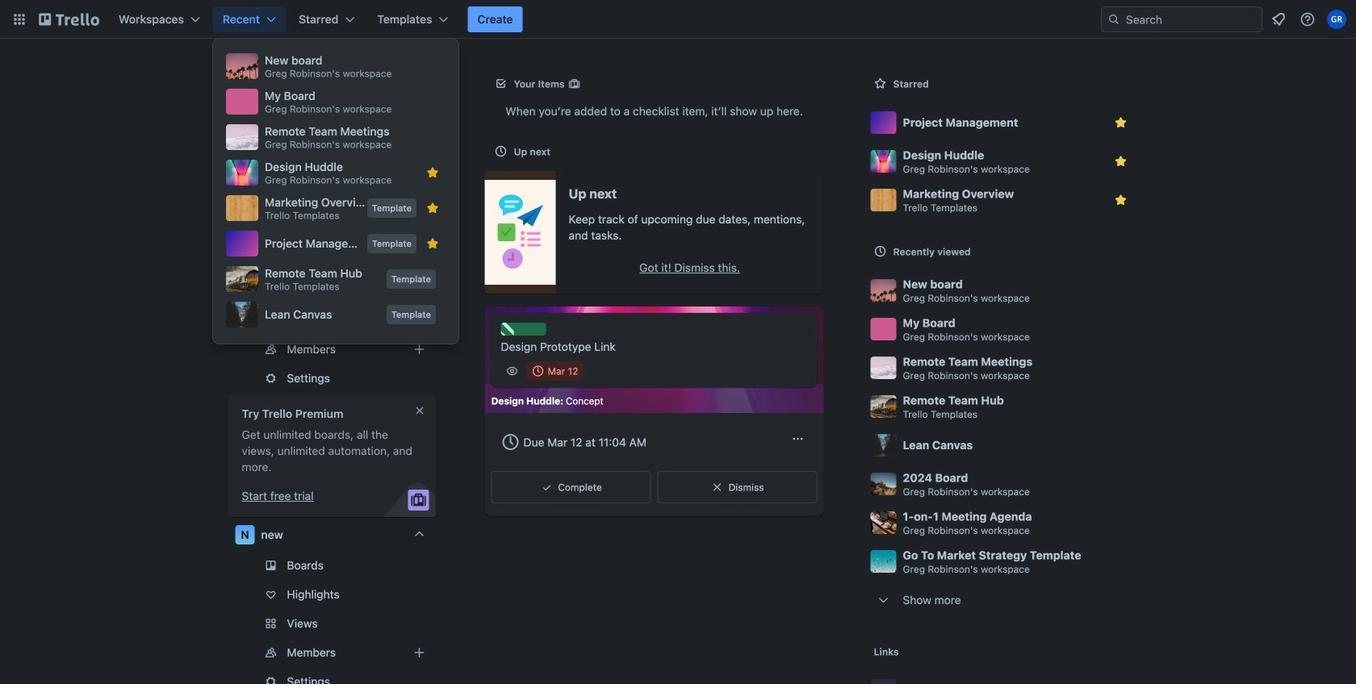 Task type: describe. For each thing, give the bounding box(es) containing it.
color: green, title: none image
[[501, 323, 546, 336]]

back to home image
[[39, 6, 99, 32]]

click to unstar design huddle . it will be removed from your starred list. image
[[1113, 153, 1129, 170]]

Search field
[[1121, 8, 1262, 31]]

3 starred icon image from the top
[[426, 237, 439, 250]]

board image
[[235, 76, 255, 95]]

greg robinson (gregrobinson96) image
[[1328, 10, 1347, 29]]

0 notifications image
[[1270, 10, 1289, 29]]

add image
[[410, 340, 429, 359]]

2 starred icon image from the top
[[426, 202, 439, 215]]



Task type: locate. For each thing, give the bounding box(es) containing it.
1 starred icon image from the top
[[426, 166, 439, 179]]

menu
[[223, 48, 449, 334]]

2 vertical spatial starred icon image
[[426, 237, 439, 250]]

template board image
[[235, 108, 255, 128]]

0 vertical spatial starred icon image
[[426, 166, 439, 179]]

click to unstar marketing overview. it will be removed from your starred list. image
[[1113, 192, 1129, 208]]

add image
[[410, 644, 429, 663]]

home image
[[235, 141, 255, 160]]

1 vertical spatial starred icon image
[[426, 202, 439, 215]]

search image
[[1108, 13, 1121, 26]]

open information menu image
[[1300, 11, 1316, 27]]

starred icon image
[[426, 166, 439, 179], [426, 202, 439, 215], [426, 237, 439, 250]]

click to unstar project management. it will be removed from your starred list. image
[[1113, 115, 1129, 131]]

primary element
[[0, 0, 1357, 39]]



Task type: vqa. For each thing, say whether or not it's contained in the screenshot.
Starred popup button
no



